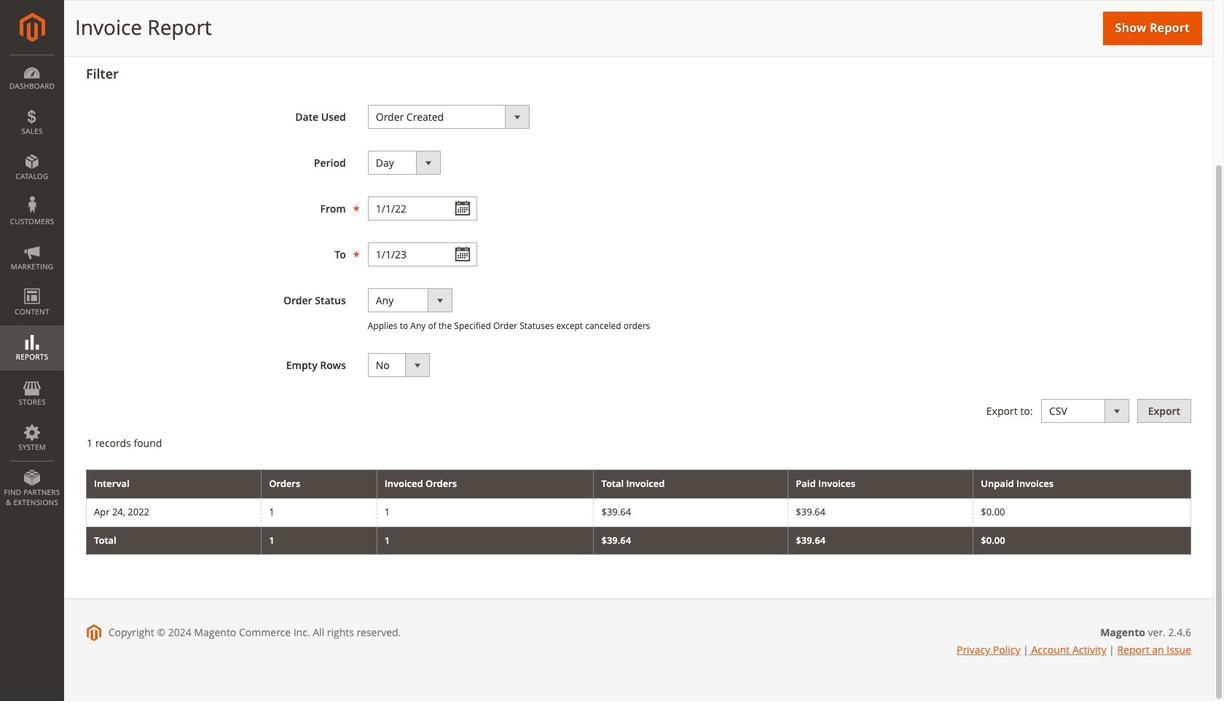 Task type: describe. For each thing, give the bounding box(es) containing it.
magento admin panel image
[[19, 12, 45, 42]]



Task type: vqa. For each thing, say whether or not it's contained in the screenshot.
menu bar
yes



Task type: locate. For each thing, give the bounding box(es) containing it.
menu bar
[[0, 55, 64, 515]]

None text field
[[368, 197, 477, 221], [368, 243, 477, 267], [368, 197, 477, 221], [368, 243, 477, 267]]



